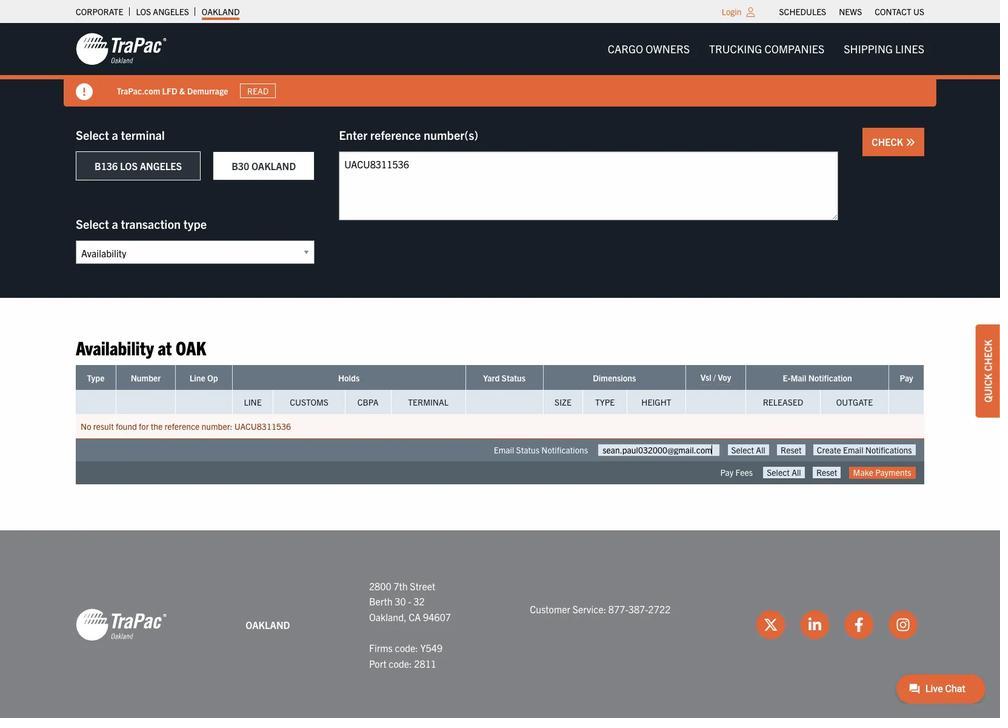 Task type: locate. For each thing, give the bounding box(es) containing it.
-
[[408, 596, 411, 608]]

0 horizontal spatial reference
[[165, 421, 200, 432]]

oakland link
[[202, 3, 240, 20]]

reference right enter
[[370, 127, 421, 142]]

line op
[[190, 373, 218, 384]]

0 horizontal spatial check
[[872, 136, 905, 148]]

1 vertical spatial select
[[76, 216, 109, 232]]

1 horizontal spatial pay
[[900, 373, 913, 384]]

corporate link
[[76, 3, 123, 20]]

los right "b136"
[[120, 160, 138, 172]]

trucking companies
[[709, 42, 824, 56]]

1 vertical spatial type
[[595, 397, 615, 408]]

cargo owners
[[608, 42, 690, 56]]

0 vertical spatial pay
[[900, 373, 913, 384]]

los right the corporate
[[136, 6, 151, 17]]

footer containing 2800 7th street
[[0, 531, 1000, 719]]

1 horizontal spatial type
[[595, 397, 615, 408]]

2 a from the top
[[112, 216, 118, 232]]

select
[[76, 127, 109, 142], [76, 216, 109, 232]]

reference
[[370, 127, 421, 142], [165, 421, 200, 432]]

select a transaction type
[[76, 216, 207, 232]]

1 horizontal spatial line
[[244, 397, 262, 408]]

select left transaction
[[76, 216, 109, 232]]

reference right the
[[165, 421, 200, 432]]

enter reference number(s)
[[339, 127, 478, 142]]

code: right the port
[[389, 658, 412, 670]]

0 horizontal spatial line
[[190, 373, 205, 384]]

1 vertical spatial check
[[982, 340, 994, 372]]

2811
[[414, 658, 436, 670]]

mail
[[791, 373, 806, 384]]

oakland
[[202, 6, 240, 17], [251, 160, 296, 172], [246, 619, 290, 631]]

0 horizontal spatial pay
[[720, 468, 733, 478]]

0 vertical spatial a
[[112, 127, 118, 142]]

demurrage
[[187, 85, 228, 96]]

1 vertical spatial reference
[[165, 421, 200, 432]]

0 vertical spatial status
[[502, 373, 526, 384]]

quick check
[[982, 340, 994, 403]]

select a terminal
[[76, 127, 165, 142]]

cargo owners link
[[598, 37, 699, 61]]

1 vertical spatial menu bar
[[598, 37, 934, 61]]

a for transaction
[[112, 216, 118, 232]]

0 vertical spatial menu bar
[[773, 3, 931, 20]]

notification
[[808, 373, 852, 384]]

1 vertical spatial line
[[244, 397, 262, 408]]

angeles left oakland link
[[153, 6, 189, 17]]

0 vertical spatial type
[[87, 373, 105, 384]]

32
[[414, 596, 425, 608]]

30
[[395, 596, 406, 608]]

read
[[248, 85, 269, 96]]

uacu8311536
[[234, 421, 291, 432]]

1 horizontal spatial check
[[982, 340, 994, 372]]

menu bar containing cargo owners
[[598, 37, 934, 61]]

notifications
[[541, 445, 588, 456]]

trucking
[[709, 42, 762, 56]]

a left transaction
[[112, 216, 118, 232]]

availability at oak
[[76, 336, 206, 359]]

2722
[[648, 604, 671, 616]]

banner containing cargo owners
[[0, 23, 1000, 107]]

status
[[502, 373, 526, 384], [516, 445, 539, 456]]

status right email
[[516, 445, 539, 456]]

0 vertical spatial check
[[872, 136, 905, 148]]

voy
[[718, 372, 731, 383]]

type down availability
[[87, 373, 105, 384]]

7th
[[394, 580, 408, 592]]

make
[[853, 468, 873, 478]]

0 horizontal spatial type
[[87, 373, 105, 384]]

menu bar up "shipping"
[[773, 3, 931, 20]]

terminal
[[408, 397, 449, 408]]

0 vertical spatial line
[[190, 373, 205, 384]]

berth
[[369, 596, 393, 608]]

login
[[722, 6, 742, 17]]

shipping lines link
[[834, 37, 934, 61]]

1 vertical spatial los
[[120, 160, 138, 172]]

line left op
[[190, 373, 205, 384]]

line up the uacu8311536
[[244, 397, 262, 408]]

Enter reference number(s) text field
[[339, 152, 838, 221]]

line
[[190, 373, 205, 384], [244, 397, 262, 408]]

oakland image
[[76, 32, 167, 66], [76, 609, 167, 643]]

0 vertical spatial oakland image
[[76, 32, 167, 66]]

1 select from the top
[[76, 127, 109, 142]]

los angeles
[[136, 6, 189, 17]]

1 vertical spatial status
[[516, 445, 539, 456]]

pay for pay
[[900, 373, 913, 384]]

footer
[[0, 531, 1000, 719]]

status right yard
[[502, 373, 526, 384]]

no result found for the reference number: uacu8311536
[[81, 421, 291, 432]]

code:
[[395, 642, 418, 655], [389, 658, 412, 670]]

us
[[913, 6, 924, 17]]

0 vertical spatial oakland
[[202, 6, 240, 17]]

banner
[[0, 23, 1000, 107]]

0 vertical spatial code:
[[395, 642, 418, 655]]

1 vertical spatial a
[[112, 216, 118, 232]]

0 vertical spatial select
[[76, 127, 109, 142]]

387-
[[628, 604, 648, 616]]

ca
[[409, 611, 421, 624]]

code: up 2811
[[395, 642, 418, 655]]

0 vertical spatial reference
[[370, 127, 421, 142]]

0 vertical spatial angeles
[[153, 6, 189, 17]]

2 select from the top
[[76, 216, 109, 232]]

angeles
[[153, 6, 189, 17], [140, 160, 182, 172]]

schedules link
[[779, 3, 826, 20]]

the
[[151, 421, 163, 432]]

menu bar down light icon
[[598, 37, 934, 61]]

lines
[[895, 42, 924, 56]]

cbpa
[[357, 397, 379, 408]]

None button
[[728, 445, 769, 456], [777, 445, 805, 456], [813, 445, 915, 456], [763, 468, 805, 479], [813, 468, 841, 479], [728, 445, 769, 456], [777, 445, 805, 456], [813, 445, 915, 456], [763, 468, 805, 479], [813, 468, 841, 479]]

angeles down terminal
[[140, 160, 182, 172]]

number(s)
[[424, 127, 478, 142]]

solid image
[[905, 138, 915, 147]]

y549
[[420, 642, 443, 655]]

firms code:  y549 port code:  2811
[[369, 642, 443, 670]]

1 vertical spatial angeles
[[140, 160, 182, 172]]

number
[[131, 373, 161, 384]]

shipping
[[844, 42, 893, 56]]

1 vertical spatial pay
[[720, 468, 733, 478]]

a left terminal
[[112, 127, 118, 142]]

type down 'dimensions'
[[595, 397, 615, 408]]

menu bar
[[773, 3, 931, 20], [598, 37, 934, 61]]

payments
[[875, 468, 911, 478]]

line for line op
[[190, 373, 205, 384]]

b30
[[232, 160, 249, 172]]

select up "b136"
[[76, 127, 109, 142]]

1 a from the top
[[112, 127, 118, 142]]

0 vertical spatial los
[[136, 6, 151, 17]]

1 vertical spatial oakland image
[[76, 609, 167, 643]]

companies
[[765, 42, 824, 56]]

yard
[[483, 373, 500, 384]]

status for yard
[[502, 373, 526, 384]]

type
[[87, 373, 105, 384], [595, 397, 615, 408]]

e-
[[783, 373, 791, 384]]

e-mail notification
[[783, 373, 852, 384]]

check
[[872, 136, 905, 148], [982, 340, 994, 372]]

menu bar containing schedules
[[773, 3, 931, 20]]



Task type: vqa. For each thing, say whether or not it's contained in the screenshot.
the bottommost Type
yes



Task type: describe. For each thing, give the bounding box(es) containing it.
customer service: 877-387-2722
[[530, 604, 671, 616]]

2 vertical spatial oakland
[[246, 619, 290, 631]]

customer
[[530, 604, 570, 616]]

pay for pay fees
[[720, 468, 733, 478]]

&
[[180, 85, 185, 96]]

login link
[[722, 6, 742, 17]]

size
[[555, 397, 572, 408]]

1 horizontal spatial reference
[[370, 127, 421, 142]]

street
[[410, 580, 435, 592]]

877-
[[608, 604, 628, 616]]

outgate
[[836, 397, 873, 408]]

make payments link
[[849, 468, 915, 479]]

make payments
[[853, 468, 911, 478]]

oakland,
[[369, 611, 406, 624]]

email
[[494, 445, 514, 456]]

line for line
[[244, 397, 262, 408]]

email status notifications
[[494, 445, 588, 456]]

op
[[207, 373, 218, 384]]

result
[[93, 421, 114, 432]]

transaction
[[121, 216, 181, 232]]

schedules
[[779, 6, 826, 17]]

b136 los angeles
[[95, 160, 182, 172]]

trucking companies link
[[699, 37, 834, 61]]

94607
[[423, 611, 451, 624]]

trapac.com lfd & demurrage
[[117, 85, 228, 96]]

service:
[[573, 604, 606, 616]]

2800 7th street berth 30 - 32 oakland, ca 94607
[[369, 580, 451, 624]]

holds
[[338, 373, 360, 384]]

port
[[369, 658, 386, 670]]

los inside los angeles link
[[136, 6, 151, 17]]

check button
[[863, 128, 924, 156]]

2800
[[369, 580, 391, 592]]

firms
[[369, 642, 393, 655]]

dimensions
[[593, 373, 636, 384]]

customs
[[290, 397, 328, 408]]

number:
[[202, 421, 232, 432]]

fees
[[735, 468, 753, 478]]

quick
[[982, 374, 994, 403]]

lfd
[[162, 85, 178, 96]]

type
[[183, 216, 207, 232]]

trapac.com
[[117, 85, 160, 96]]

corporate
[[76, 6, 123, 17]]

select for select a transaction type
[[76, 216, 109, 232]]

status for email
[[516, 445, 539, 456]]

enter
[[339, 127, 367, 142]]

1 vertical spatial code:
[[389, 658, 412, 670]]

yard status
[[483, 373, 526, 384]]

/
[[713, 372, 716, 383]]

solid image
[[76, 84, 93, 101]]

contact us link
[[875, 3, 924, 20]]

los angeles link
[[136, 3, 189, 20]]

news link
[[839, 3, 862, 20]]

found
[[116, 421, 137, 432]]

contact us
[[875, 6, 924, 17]]

news
[[839, 6, 862, 17]]

availability
[[76, 336, 154, 359]]

terminal
[[121, 127, 165, 142]]

cargo
[[608, 42, 643, 56]]

a for terminal
[[112, 127, 118, 142]]

Your Email email field
[[598, 445, 720, 457]]

oak
[[176, 336, 206, 359]]

owners
[[646, 42, 690, 56]]

vsl / voy
[[701, 372, 731, 383]]

1 oakland image from the top
[[76, 32, 167, 66]]

select for select a terminal
[[76, 127, 109, 142]]

no
[[81, 421, 91, 432]]

read link
[[241, 84, 276, 98]]

1 vertical spatial oakland
[[251, 160, 296, 172]]

height
[[641, 397, 671, 408]]

2 oakland image from the top
[[76, 609, 167, 643]]

pay fees
[[720, 468, 753, 478]]

shipping lines
[[844, 42, 924, 56]]

at
[[158, 336, 172, 359]]

quick check link
[[976, 325, 1000, 418]]

check inside button
[[872, 136, 905, 148]]

light image
[[746, 7, 755, 17]]

vsl
[[701, 372, 711, 383]]

released
[[763, 397, 803, 408]]

contact
[[875, 6, 911, 17]]

b136
[[95, 160, 118, 172]]



